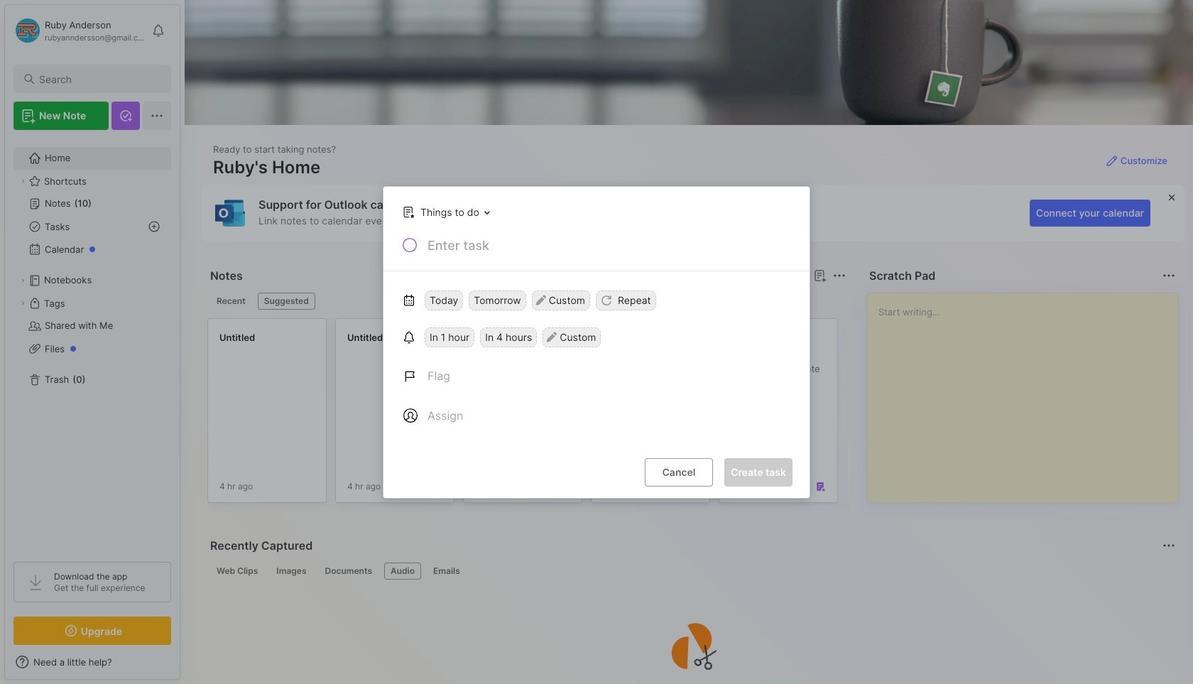 Task type: locate. For each thing, give the bounding box(es) containing it.
0 vertical spatial tab list
[[210, 293, 844, 310]]

tree inside main element
[[5, 139, 180, 549]]

None search field
[[39, 70, 158, 87]]

1 vertical spatial tab list
[[210, 563, 1173, 580]]

tab list
[[210, 293, 844, 310], [210, 563, 1173, 580]]

tree
[[5, 139, 180, 549]]

row group
[[207, 318, 1193, 511]]

tab
[[210, 293, 252, 310], [258, 293, 315, 310], [210, 563, 264, 580], [270, 563, 313, 580], [319, 563, 379, 580], [384, 563, 421, 580], [427, 563, 466, 580]]



Task type: vqa. For each thing, say whether or not it's contained in the screenshot.
Notes link
no



Task type: describe. For each thing, give the bounding box(es) containing it.
Start writing… text field
[[879, 293, 1178, 491]]

main element
[[0, 0, 185, 684]]

2 tab list from the top
[[210, 563, 1173, 580]]

expand tags image
[[18, 299, 27, 308]]

1 tab list from the top
[[210, 293, 844, 310]]

Enter task text field
[[426, 236, 793, 260]]

Go to note or move task field
[[396, 201, 495, 222]]

none search field inside main element
[[39, 70, 158, 87]]

expand notebooks image
[[18, 276, 27, 285]]

Search text field
[[39, 72, 158, 86]]



